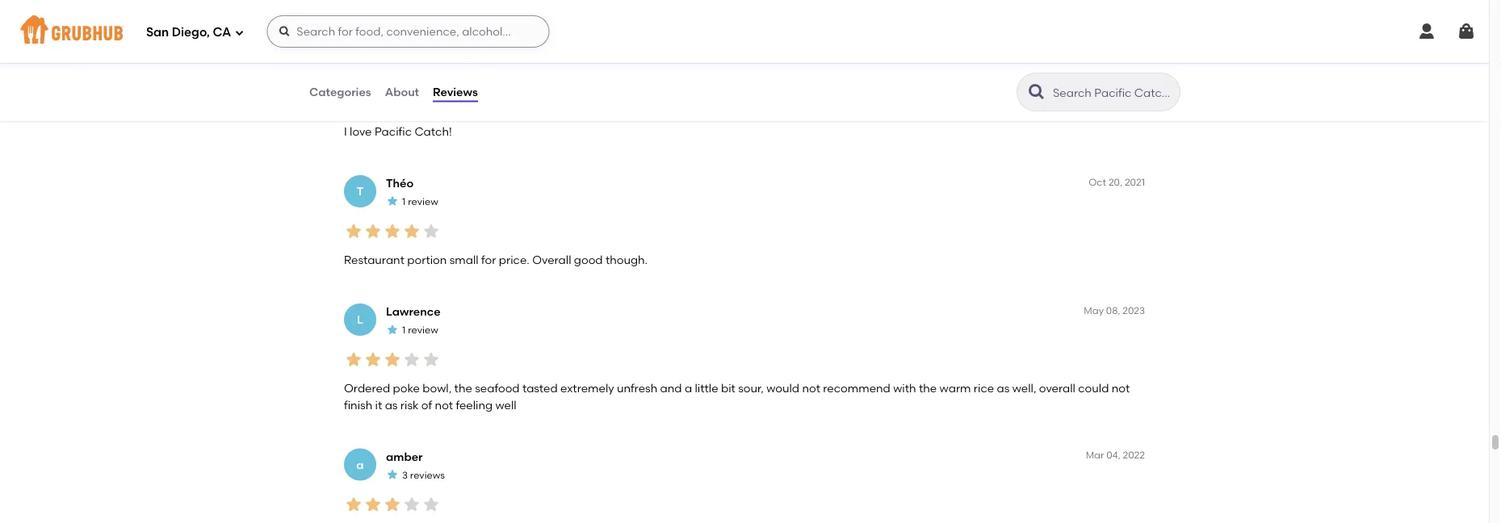 Task type: vqa. For each thing, say whether or not it's contained in the screenshot.
healthy image
no



Task type: locate. For each thing, give the bounding box(es) containing it.
love
[[350, 124, 372, 138]]

price.
[[499, 253, 530, 267]]

a left amber
[[356, 458, 364, 472]]

mar
[[1086, 450, 1104, 461]]

1 reviews from the top
[[410, 67, 445, 79]]

though.
[[606, 253, 648, 267]]

could
[[1079, 382, 1109, 395]]

it
[[375, 398, 382, 412]]

jill
[[386, 48, 402, 62]]

tasted
[[523, 382, 558, 395]]

1 vertical spatial review
[[408, 324, 438, 336]]

san diego, ca
[[146, 25, 231, 40]]

0 vertical spatial reviews
[[410, 67, 445, 79]]

1 horizontal spatial a
[[685, 382, 692, 395]]

bit
[[721, 382, 736, 395]]

2 review from the top
[[408, 324, 438, 336]]

0 vertical spatial review
[[408, 196, 438, 208]]

well,
[[1013, 382, 1037, 395]]

1 vertical spatial 1
[[402, 324, 406, 336]]

1 for théo
[[402, 196, 406, 208]]

0 horizontal spatial svg image
[[278, 25, 291, 38]]

not right would
[[802, 382, 821, 395]]

0 vertical spatial a
[[685, 382, 692, 395]]

2 1 from the top
[[402, 324, 406, 336]]

1 review for théo
[[402, 196, 438, 208]]

1 vertical spatial reviews
[[410, 469, 445, 481]]

reviews
[[410, 67, 445, 79], [410, 469, 445, 481]]

as right it on the bottom left of the page
[[385, 398, 398, 412]]

seafood
[[475, 382, 520, 395]]

mar 04, 2022
[[1086, 450, 1145, 461]]

3
[[402, 469, 408, 481]]

1 down lawrence
[[402, 324, 406, 336]]

extremely
[[561, 382, 614, 395]]

a
[[685, 382, 692, 395], [356, 458, 364, 472]]

not right could
[[1112, 382, 1130, 395]]

a inside ordered poke bowl, the seafood tasted extremely unfresh and a little bit sour, would not recommend with the warm rice as well, overall could not finish it as risk of not feeling well
[[685, 382, 692, 395]]

2
[[402, 67, 408, 79]]

2023
[[1123, 47, 1145, 59], [1123, 305, 1145, 316]]

Search Pacific Catch - La Jolla search field
[[1052, 85, 1175, 100]]

2 1 review from the top
[[402, 324, 438, 336]]

finish
[[344, 398, 373, 412]]

the right the with
[[919, 382, 937, 395]]

feb 05, 2023
[[1087, 47, 1145, 59]]

with
[[893, 382, 916, 395]]

1 vertical spatial a
[[356, 458, 364, 472]]

1 2023 from the top
[[1123, 47, 1145, 59]]

reviews for jill
[[410, 67, 445, 79]]

1
[[402, 196, 406, 208], [402, 324, 406, 336]]

2 reviews from the top
[[410, 469, 445, 481]]

0 horizontal spatial a
[[356, 458, 364, 472]]

the up feeling
[[454, 382, 472, 395]]

1 horizontal spatial the
[[919, 382, 937, 395]]

feeling
[[456, 398, 493, 412]]

1 horizontal spatial not
[[802, 382, 821, 395]]

1 1 review from the top
[[402, 196, 438, 208]]

0 vertical spatial 1
[[402, 196, 406, 208]]

2022
[[1123, 450, 1145, 461]]

1 review down théo
[[402, 196, 438, 208]]

2023 right 05,
[[1123, 47, 1145, 59]]

svg image
[[1418, 22, 1437, 41], [1457, 22, 1477, 41], [278, 25, 291, 38]]

05,
[[1106, 47, 1121, 59]]

unfresh
[[617, 382, 658, 395]]

1 for lawrence
[[402, 324, 406, 336]]

restaurant
[[344, 253, 405, 267]]

1 vertical spatial 2023
[[1123, 305, 1145, 316]]

star icon image
[[386, 66, 399, 79], [344, 93, 363, 113], [363, 93, 383, 113], [383, 93, 402, 113], [402, 93, 422, 113], [422, 93, 441, 113], [386, 195, 399, 208], [344, 222, 363, 241], [363, 222, 383, 241], [383, 222, 402, 241], [402, 222, 422, 241], [422, 222, 441, 241], [386, 323, 399, 336], [344, 350, 363, 370], [363, 350, 383, 370], [383, 350, 402, 370], [402, 350, 422, 370], [422, 350, 441, 370], [386, 468, 399, 481], [344, 495, 363, 515], [363, 495, 383, 515], [383, 495, 402, 515], [402, 495, 422, 515], [422, 495, 441, 515]]

rice
[[974, 382, 994, 395]]

reviews right 3
[[410, 469, 445, 481]]

a right and
[[685, 382, 692, 395]]

small
[[450, 253, 479, 267]]

1 review from the top
[[408, 196, 438, 208]]

review down théo
[[408, 196, 438, 208]]

review down lawrence
[[408, 324, 438, 336]]

about
[[385, 85, 419, 99]]

1 horizontal spatial as
[[997, 382, 1010, 395]]

2021
[[1125, 176, 1145, 188]]

the
[[454, 382, 472, 395], [919, 382, 937, 395]]

2023 right the 08,
[[1123, 305, 1145, 316]]

1 vertical spatial 1 review
[[402, 324, 438, 336]]

0 vertical spatial 1 review
[[402, 196, 438, 208]]

review
[[408, 196, 438, 208], [408, 324, 438, 336]]

2 2023 from the top
[[1123, 305, 1145, 316]]

overall
[[532, 253, 571, 267]]

of
[[421, 398, 432, 412]]

1 down théo
[[402, 196, 406, 208]]

1 1 from the top
[[402, 196, 406, 208]]

lawrence
[[386, 305, 441, 319]]

not
[[802, 382, 821, 395], [1112, 382, 1130, 395], [435, 398, 453, 412]]

0 vertical spatial 2023
[[1123, 47, 1145, 59]]

1 review
[[402, 196, 438, 208], [402, 324, 438, 336]]

1 vertical spatial as
[[385, 398, 398, 412]]

as
[[997, 382, 1010, 395], [385, 398, 398, 412]]

ordered poke bowl, the seafood tasted extremely unfresh and a little bit sour, would not recommend with the warm rice as well, overall could not finish it as risk of not feeling well
[[344, 382, 1130, 412]]

ordered
[[344, 382, 390, 395]]

diego,
[[172, 25, 210, 40]]

1 review down lawrence
[[402, 324, 438, 336]]

poke
[[393, 382, 420, 395]]

as right the rice on the right of page
[[997, 382, 1010, 395]]

0 horizontal spatial the
[[454, 382, 472, 395]]

not right 'of'
[[435, 398, 453, 412]]

Search for food, convenience, alcohol... search field
[[267, 15, 549, 48]]

reviews for amber
[[410, 469, 445, 481]]

reviews right the 2
[[410, 67, 445, 79]]

oct
[[1089, 176, 1107, 188]]



Task type: describe. For each thing, give the bounding box(es) containing it.
l
[[357, 313, 363, 327]]

search icon image
[[1027, 82, 1047, 102]]

20,
[[1109, 176, 1123, 188]]

little
[[695, 382, 719, 395]]

0 horizontal spatial not
[[435, 398, 453, 412]]

oct 20, 2021
[[1089, 176, 1145, 188]]

warm
[[940, 382, 971, 395]]

catch!
[[415, 124, 452, 138]]

portion
[[407, 253, 447, 267]]

i love pacific catch!
[[344, 124, 452, 138]]

j
[[357, 56, 364, 70]]

pacific
[[375, 124, 412, 138]]

2 the from the left
[[919, 382, 937, 395]]

bowl,
[[423, 382, 452, 395]]

sour,
[[738, 382, 764, 395]]

svg image
[[234, 28, 244, 38]]

théo
[[386, 176, 414, 190]]

2023 for i love pacific catch!
[[1123, 47, 1145, 59]]

0 horizontal spatial as
[[385, 398, 398, 412]]

04,
[[1107, 450, 1121, 461]]

san
[[146, 25, 169, 40]]

1 the from the left
[[454, 382, 472, 395]]

and
[[660, 382, 682, 395]]

restaurant portion small for price. overall good though.
[[344, 253, 648, 267]]

may
[[1084, 305, 1104, 316]]

0 vertical spatial as
[[997, 382, 1010, 395]]

recommend
[[823, 382, 891, 395]]

review for lawrence
[[408, 324, 438, 336]]

good
[[574, 253, 603, 267]]

feb
[[1087, 47, 1104, 59]]

about button
[[384, 63, 420, 121]]

amber
[[386, 450, 423, 464]]

2023 for ordered poke bowl, the seafood tasted extremely unfresh and a little bit sour, would not recommend with the warm rice as well, overall could not finish it as risk of not feeling well
[[1123, 305, 1145, 316]]

2 reviews
[[402, 67, 445, 79]]

main navigation navigation
[[0, 0, 1489, 63]]

categories
[[309, 85, 371, 99]]

3 reviews
[[402, 469, 445, 481]]

i
[[344, 124, 347, 138]]

would
[[767, 382, 800, 395]]

risk
[[400, 398, 419, 412]]

well
[[496, 398, 517, 412]]

1 review for lawrence
[[402, 324, 438, 336]]

t
[[357, 184, 364, 198]]

reviews button
[[432, 63, 479, 121]]

2 horizontal spatial svg image
[[1457, 22, 1477, 41]]

overall
[[1039, 382, 1076, 395]]

ca
[[213, 25, 231, 40]]

08,
[[1106, 305, 1121, 316]]

1 horizontal spatial svg image
[[1418, 22, 1437, 41]]

review for théo
[[408, 196, 438, 208]]

2 horizontal spatial not
[[1112, 382, 1130, 395]]

for
[[481, 253, 496, 267]]

may 08, 2023
[[1084, 305, 1145, 316]]

categories button
[[309, 63, 372, 121]]

reviews
[[433, 85, 478, 99]]



